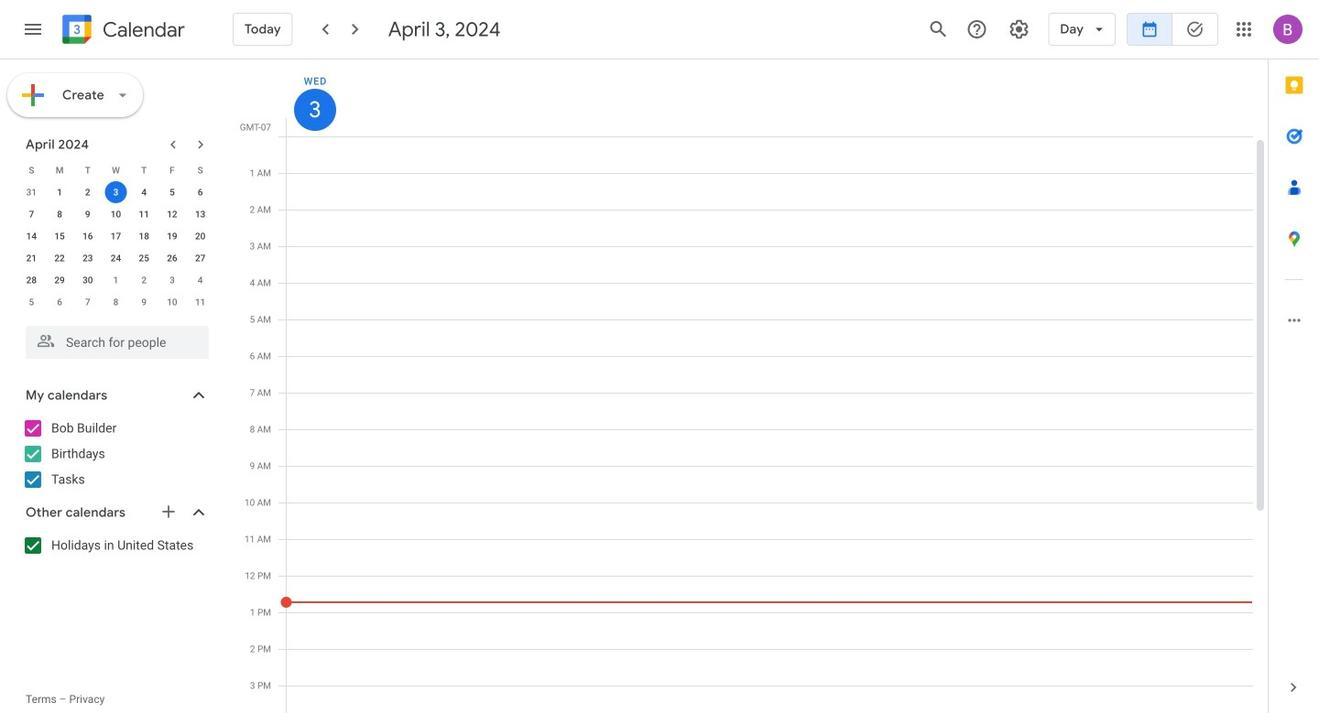 Task type: locate. For each thing, give the bounding box(es) containing it.
row
[[278, 136, 1253, 714], [17, 159, 214, 181], [17, 181, 214, 203], [17, 203, 214, 225], [17, 225, 214, 247], [17, 247, 214, 269], [17, 269, 214, 291], [17, 291, 214, 313]]

grid
[[235, 60, 1268, 714]]

settings menu image
[[1008, 18, 1030, 40]]

heading
[[99, 19, 185, 41]]

21 element
[[20, 247, 42, 269]]

Search for people text field
[[37, 326, 198, 359]]

26 element
[[161, 247, 183, 269]]

tab list
[[1269, 60, 1319, 662]]

may 3 element
[[161, 269, 183, 291]]

16 element
[[77, 225, 99, 247]]

may 5 element
[[20, 291, 42, 313]]

wednesday, april 3, today element
[[294, 89, 336, 131]]

1 element
[[49, 181, 71, 203]]

None search field
[[0, 319, 227, 359]]

6 element
[[189, 181, 211, 203]]

row group
[[17, 181, 214, 313]]

2 element
[[77, 181, 99, 203]]

may 10 element
[[161, 291, 183, 313]]

may 8 element
[[105, 291, 127, 313]]

add other calendars image
[[159, 503, 178, 521]]

4 element
[[133, 181, 155, 203]]

may 11 element
[[189, 291, 211, 313]]

0 horizontal spatial cell
[[102, 181, 130, 203]]

15 element
[[49, 225, 71, 247]]

23 element
[[77, 247, 99, 269]]

24 element
[[105, 247, 127, 269]]

column header
[[286, 60, 1253, 136]]

13 element
[[189, 203, 211, 225]]

5 element
[[161, 181, 183, 203]]

25 element
[[133, 247, 155, 269]]

12 element
[[161, 203, 183, 225]]

30 element
[[77, 269, 99, 291]]

19 element
[[161, 225, 183, 247]]

cell
[[281, 136, 1253, 714], [102, 181, 130, 203]]



Task type: vqa. For each thing, say whether or not it's contained in the screenshot.
APPOINTMENT
no



Task type: describe. For each thing, give the bounding box(es) containing it.
april 2024 grid
[[17, 159, 214, 313]]

march 31 element
[[20, 181, 42, 203]]

cell inside april 2024 grid
[[102, 181, 130, 203]]

my calendars list
[[4, 414, 227, 495]]

29 element
[[49, 269, 71, 291]]

7 element
[[20, 203, 42, 225]]

9 element
[[77, 203, 99, 225]]

22 element
[[49, 247, 71, 269]]

may 1 element
[[105, 269, 127, 291]]

heading inside calendar element
[[99, 19, 185, 41]]

8 element
[[49, 203, 71, 225]]

main drawer image
[[22, 18, 44, 40]]

17 element
[[105, 225, 127, 247]]

may 6 element
[[49, 291, 71, 313]]

may 9 element
[[133, 291, 155, 313]]

11 element
[[133, 203, 155, 225]]

10 element
[[105, 203, 127, 225]]

27 element
[[189, 247, 211, 269]]

3, today element
[[105, 181, 127, 203]]

14 element
[[20, 225, 42, 247]]

20 element
[[189, 225, 211, 247]]

may 4 element
[[189, 269, 211, 291]]

1 horizontal spatial cell
[[281, 136, 1253, 714]]

28 element
[[20, 269, 42, 291]]

may 2 element
[[133, 269, 155, 291]]

calendar element
[[59, 11, 185, 51]]

18 element
[[133, 225, 155, 247]]

may 7 element
[[77, 291, 99, 313]]



